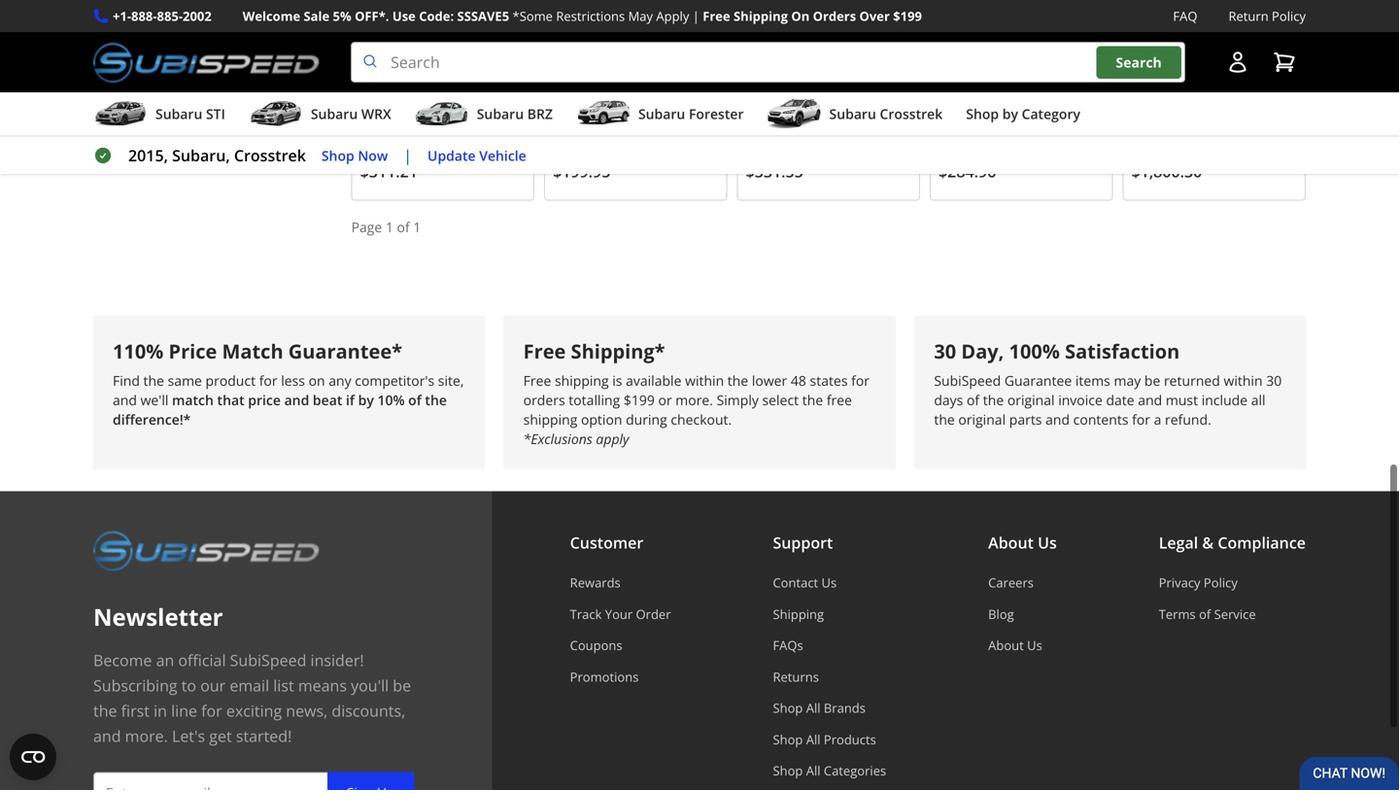 Task type: locate. For each thing, give the bounding box(es) containing it.
0 vertical spatial shipping
[[555, 372, 609, 390]]

free shipping* free shipping is available within the lower 48 states for orders totalling $199 or more. simply select the free shipping option during checkout. *exclusions apply
[[524, 338, 870, 448]]

the up simply
[[728, 372, 749, 390]]

diffusers inside suim4wrxsd1bsf1g olm x maxton design racing side diffusers (black) + gloss wings - universal
[[1025, 69, 1090, 90]]

apply
[[596, 430, 629, 448]]

2 side from the left
[[991, 69, 1021, 90]]

shop down the shop all products
[[773, 762, 803, 780]]

2 vertical spatial us
[[1027, 637, 1043, 654]]

1 vertical spatial about us
[[989, 637, 1043, 654]]

olm inside olm kaze style paint matched roof spoiler
[[553, 44, 587, 65]]

olm inside suim4wrxsd1bsf1g olm x maxton design racing side diffusers (black) + gloss wings - universal
[[939, 44, 973, 65]]

$199 up during
[[624, 391, 655, 409]]

0 vertical spatial wings
[[1047, 95, 1090, 116]]

subispeed up days
[[934, 372, 1001, 390]]

1 subispeed logo image from the top
[[93, 42, 320, 83]]

2 vertical spatial free
[[524, 372, 551, 390]]

0 vertical spatial about us
[[989, 532, 1057, 553]]

2002
[[183, 7, 212, 25]]

3 olm from the left
[[939, 44, 973, 65]]

subispeed inside 30 day, 100% satisfaction subispeed guarantee items may be returned within 30 days of the original invoice date and must include all the original parts and contents for a refund.
[[934, 372, 1001, 390]]

fiber
[[1132, 69, 1168, 90]]

maxton inside suim4wrxsd1bsf1g olm x maxton design racing side diffusers (black) + gloss wings - universal
[[989, 44, 1045, 65]]

faq
[[1174, 7, 1198, 25]]

0 horizontal spatial 1
[[386, 218, 394, 236]]

0 horizontal spatial wings
[[360, 120, 404, 141]]

during
[[626, 410, 667, 429]]

by right "if"
[[358, 391, 374, 409]]

shop for shop by category
[[966, 105, 999, 123]]

1 horizontal spatial policy
[[1272, 7, 1306, 25]]

1 vertical spatial policy
[[1204, 574, 1238, 592]]

let's
[[172, 726, 205, 747]]

by inside match that price and beat if by 10% of the difference!*
[[358, 391, 374, 409]]

30 left day,
[[934, 338, 957, 365]]

for up free
[[852, 372, 870, 390]]

olm down off*.
[[360, 44, 394, 65]]

within inside free shipping* free shipping is available within the lower 48 states for orders totalling $199 or more. simply select the free shipping option during checkout. *exclusions apply
[[685, 372, 724, 390]]

crosstrek inside subaru crosstrek dropdown button
[[880, 105, 943, 123]]

guarantee
[[1005, 372, 1072, 390]]

0 horizontal spatial racing
[[360, 69, 408, 90]]

1 horizontal spatial wings
[[1047, 95, 1090, 116]]

update vehicle
[[428, 146, 527, 165]]

about down blog
[[989, 637, 1024, 654]]

1 + from the left
[[448, 95, 457, 116]]

and down find
[[113, 391, 137, 409]]

2 within from the left
[[1224, 372, 1263, 390]]

for down the our
[[201, 701, 222, 721]]

subispeed logo image
[[93, 42, 320, 83], [93, 530, 320, 571]]

for inside "apexi stainless steel exhaust under panel for n1 - 2013+ fr-s / brz"
[[746, 95, 767, 116]]

x down suim4wrxsd1bsf1g
[[977, 44, 985, 65]]

subaru for subaru sti
[[156, 105, 203, 123]]

250
[[1190, 44, 1216, 65]]

search
[[1116, 53, 1162, 71]]

1 x from the left
[[398, 44, 407, 65]]

1 horizontal spatial diffusers
[[1025, 69, 1090, 90]]

- down wing
[[1232, 95, 1237, 116]]

suim4wrxsd1bsf1g olm x maxton design racing side diffusers (black) + gloss wings - universal
[[939, 22, 1099, 141]]

*exclusions
[[524, 430, 593, 448]]

for left a
[[1132, 410, 1151, 429]]

shipping up apexi in the top right of the page
[[734, 7, 788, 25]]

0 horizontal spatial 2013+
[[805, 95, 849, 116]]

search input field
[[351, 42, 1186, 83]]

items
[[1076, 372, 1111, 390]]

shipping down orders
[[524, 410, 578, 429]]

all down shop all brands
[[806, 731, 821, 748]]

kaze
[[591, 44, 626, 65]]

1 vertical spatial original
[[959, 410, 1006, 429]]

1 2013+ from the left
[[805, 95, 849, 116]]

privacy policy
[[1159, 574, 1238, 592]]

in
[[154, 701, 167, 721]]

become
[[93, 650, 152, 671]]

gloss right (black)
[[1003, 95, 1043, 116]]

0 vertical spatial us
[[1038, 532, 1057, 553]]

1 horizontal spatial crosstrek
[[880, 105, 943, 123]]

0 horizontal spatial design
[[470, 44, 519, 65]]

|
[[693, 7, 700, 25], [404, 145, 412, 166]]

0 vertical spatial original
[[1008, 391, 1055, 409]]

1 horizontal spatial maxton
[[989, 44, 1045, 65]]

0 horizontal spatial maxton
[[411, 44, 466, 65]]

shipping
[[555, 372, 609, 390], [524, 410, 578, 429]]

2 all from the top
[[806, 731, 821, 748]]

and up a
[[1138, 391, 1163, 409]]

original down days
[[959, 410, 1006, 429]]

shop by category button
[[966, 96, 1081, 135]]

2 racing from the left
[[939, 69, 987, 90]]

1 horizontal spatial original
[[1008, 391, 1055, 409]]

brz down the n1
[[746, 120, 775, 141]]

1 horizontal spatial subispeed
[[934, 372, 1001, 390]]

universal inside suim4wrxsd1bsf1g olm x maxton design racing side diffusers (black) + gloss wings - universal
[[939, 120, 1007, 141]]

1 horizontal spatial 2013+
[[1241, 95, 1285, 116]]

for
[[746, 95, 767, 116], [259, 372, 278, 390], [852, 372, 870, 390], [1132, 410, 1151, 429], [201, 701, 222, 721]]

1 vertical spatial all
[[806, 731, 821, 748]]

30 right returned at the top right of the page
[[1267, 372, 1282, 390]]

+1-
[[113, 7, 131, 25]]

2 universal from the left
[[939, 120, 1007, 141]]

wings inside olm x maxton design racing side diffusers (black+red) + gloss wings - universal
[[360, 120, 404, 141]]

2013+ down the with at the top of the page
[[1241, 95, 1285, 116]]

0 horizontal spatial subispeed
[[230, 650, 307, 671]]

| right now
[[404, 145, 412, 166]]

x down suim4wrxsd1sf1g
[[398, 44, 407, 65]]

be right may
[[1145, 372, 1161, 390]]

1 vertical spatial subispeed logo image
[[93, 530, 320, 571]]

1 side from the left
[[412, 69, 443, 90]]

universal down (black)
[[939, 120, 1007, 141]]

subscribing
[[93, 675, 177, 696]]

any
[[329, 372, 351, 390]]

all left brands
[[806, 700, 821, 717]]

subaru
[[156, 105, 203, 123], [311, 105, 358, 123], [477, 105, 524, 123], [639, 105, 686, 123], [830, 105, 877, 123]]

policy inside 'link'
[[1272, 7, 1306, 25]]

1 gloss from the left
[[461, 95, 501, 116]]

shop left now
[[322, 146, 354, 165]]

all
[[806, 700, 821, 717], [806, 731, 821, 748], [806, 762, 821, 780]]

1 vertical spatial wings
[[360, 120, 404, 141]]

shop all brands
[[773, 700, 866, 717]]

sale
[[304, 7, 330, 25]]

side
[[412, 69, 443, 90], [991, 69, 1021, 90]]

returned
[[1164, 372, 1221, 390]]

- down (black+red)
[[408, 120, 413, 141]]

1 about us from the top
[[989, 532, 1057, 553]]

/
[[888, 95, 894, 116]]

0 horizontal spatial side
[[412, 69, 443, 90]]

for inside 30 day, 100% satisfaction subispeed guarantee items may be returned within 30 days of the original invoice date and must include all the original parts and contents for a refund.
[[1132, 410, 1151, 429]]

1 horizontal spatial +
[[990, 95, 999, 116]]

olm inside olm x maxton design racing side diffusers (black+red) + gloss wings - universal
[[360, 44, 394, 65]]

1 racing from the left
[[360, 69, 408, 90]]

1 design from the left
[[470, 44, 519, 65]]

1 subaru from the left
[[156, 105, 203, 123]]

0 horizontal spatial be
[[393, 675, 411, 696]]

+ up update
[[448, 95, 457, 116]]

diffusers up subaru brz dropdown button
[[447, 69, 512, 90]]

1 horizontal spatial $199
[[893, 7, 922, 25]]

| right apply
[[693, 7, 700, 25]]

1 horizontal spatial side
[[991, 69, 1021, 90]]

shop for shop all brands
[[773, 700, 803, 717]]

more. down the first
[[125, 726, 168, 747]]

may
[[1114, 372, 1141, 390]]

0 vertical spatial 30
[[934, 338, 957, 365]]

of right terms
[[1199, 606, 1211, 623]]

of right days
[[967, 391, 980, 409]]

side up the shop by category
[[991, 69, 1021, 90]]

crosstrek down a subaru wrx thumbnail image
[[234, 145, 306, 166]]

you'll
[[351, 675, 389, 696]]

0 horizontal spatial original
[[959, 410, 1006, 429]]

as-
[[1132, 22, 1152, 40]]

0 horizontal spatial $199
[[624, 391, 655, 409]]

1 vertical spatial free
[[524, 338, 566, 365]]

means
[[298, 675, 347, 696]]

0 horizontal spatial more.
[[125, 726, 168, 747]]

universal
[[417, 120, 485, 141], [939, 120, 1007, 141]]

110%
[[113, 338, 164, 365]]

faqs
[[773, 637, 804, 654]]

subispeed logo image up newsletter
[[93, 530, 320, 571]]

0 horizontal spatial crosstrek
[[234, 145, 306, 166]]

contents
[[1074, 410, 1129, 429]]

discounts,
[[332, 701, 406, 721]]

1 vertical spatial shipping
[[524, 410, 578, 429]]

0 vertical spatial free
[[703, 7, 731, 25]]

0 horizontal spatial within
[[685, 372, 724, 390]]

universal up update
[[417, 120, 485, 141]]

199-
[[746, 22, 774, 40]]

0 vertical spatial crosstrek
[[880, 105, 943, 123]]

n1
[[771, 95, 792, 116]]

line
[[171, 701, 197, 721]]

subaru brz button
[[415, 96, 553, 135]]

2 subaru from the left
[[311, 105, 358, 123]]

of right 10%
[[408, 391, 422, 409]]

1 within from the left
[[685, 372, 724, 390]]

0 vertical spatial all
[[806, 700, 821, 717]]

1 horizontal spatial by
[[1003, 105, 1019, 123]]

an
[[156, 650, 174, 671]]

0 horizontal spatial policy
[[1204, 574, 1238, 592]]

shop all products link
[[773, 731, 887, 748]]

olm for olm kaze style paint matched roof spoiler
[[553, 44, 587, 65]]

2 subispeed logo image from the top
[[93, 530, 320, 571]]

1 horizontal spatial design
[[1049, 44, 1098, 65]]

1 horizontal spatial be
[[1145, 372, 1161, 390]]

2 diffusers from the left
[[1025, 69, 1090, 90]]

0 vertical spatial by
[[1003, 105, 1019, 123]]

$199.95
[[553, 161, 611, 182]]

welcome sale 5% off*. use code: sssave5 *some restrictions may apply | free shipping on orders over $199
[[243, 7, 922, 25]]

1 vertical spatial be
[[393, 675, 411, 696]]

fr-
[[853, 95, 876, 116]]

faqs link
[[773, 637, 887, 654]]

be right you'll
[[393, 675, 411, 696]]

0 horizontal spatial by
[[358, 391, 374, 409]]

more. inside free shipping* free shipping is available within the lower 48 states for orders totalling $199 or more. simply select the free shipping option during checkout. *exclusions apply
[[676, 391, 713, 409]]

all down the shop all products
[[806, 762, 821, 780]]

0 horizontal spatial x
[[398, 44, 407, 65]]

1 vertical spatial $199
[[624, 391, 655, 409]]

faq link
[[1174, 6, 1198, 26]]

racing inside olm x maxton design racing side diffusers (black+red) + gloss wings - universal
[[360, 69, 408, 90]]

within up all
[[1224, 372, 1263, 390]]

the up we'll
[[143, 372, 164, 390]]

0 vertical spatial |
[[693, 7, 700, 25]]

us down the blog link
[[1027, 637, 1043, 654]]

the down days
[[934, 410, 955, 429]]

of inside match that price and beat if by 10% of the difference!*
[[408, 391, 422, 409]]

1 vertical spatial us
[[822, 574, 837, 592]]

0 vertical spatial subispeed logo image
[[93, 42, 320, 83]]

of right page at left
[[397, 218, 410, 236]]

1 vertical spatial subispeed
[[230, 650, 307, 671]]

track your order
[[570, 606, 671, 623]]

0 horizontal spatial gloss
[[461, 95, 501, 116]]

2 2013+ from the left
[[1241, 95, 1285, 116]]

0 horizontal spatial universal
[[417, 120, 485, 141]]

2 horizontal spatial olm
[[939, 44, 973, 65]]

1 vertical spatial crosstrek
[[234, 145, 306, 166]]

your
[[605, 606, 633, 623]]

1 olm from the left
[[360, 44, 394, 65]]

customer
[[570, 532, 644, 553]]

wings left 7in
[[1047, 95, 1090, 116]]

1 horizontal spatial gloss
[[1003, 95, 1043, 116]]

shipping*
[[571, 338, 665, 365]]

1 horizontal spatial x
[[977, 44, 985, 65]]

gloss up update vehicle on the left of the page
[[461, 95, 501, 116]]

5 subaru from the left
[[830, 105, 877, 123]]

0 vertical spatial policy
[[1272, 7, 1306, 25]]

e8h
[[619, 22, 644, 40]]

2 olm from the left
[[553, 44, 587, 65]]

coupons
[[570, 637, 623, 654]]

- right the n1
[[796, 95, 801, 116]]

0 vertical spatial be
[[1145, 372, 1161, 390]]

racing up (black)
[[939, 69, 987, 90]]

design inside suim4wrxsd1bsf1g olm x maxton design racing side diffusers (black) + gloss wings - universal
[[1049, 44, 1098, 65]]

wings inside suim4wrxsd1bsf1g olm x maxton design racing side diffusers (black) + gloss wings - universal
[[1047, 95, 1090, 116]]

subispeed up list on the left of page
[[230, 650, 307, 671]]

refund.
[[1165, 410, 1212, 429]]

2 + from the left
[[990, 95, 999, 116]]

1 horizontal spatial within
[[1224, 372, 1263, 390]]

1 horizontal spatial more.
[[676, 391, 713, 409]]

policy up terms of service 'link'
[[1204, 574, 1238, 592]]

1 horizontal spatial 1
[[413, 218, 421, 236]]

0 horizontal spatial brz
[[528, 105, 553, 123]]

olm x maxton design racing side diffusers (black+red) + gloss wings - universal
[[360, 44, 519, 141]]

insider!
[[311, 650, 364, 671]]

a.70052.1-
[[553, 22, 619, 40]]

all for brands
[[806, 700, 821, 717]]

2 maxton from the left
[[989, 44, 1045, 65]]

2 gloss from the left
[[1003, 95, 1043, 116]]

brz inside dropdown button
[[528, 105, 553, 123]]

about us up the "careers" link
[[989, 532, 1057, 553]]

us for contact us link
[[822, 574, 837, 592]]

for inside become an official subispeed insider! subscribing to our email list means you'll be the first in line for exciting news, discounts, and more. let's get started!
[[201, 701, 222, 721]]

maxton down suim4wrxsd1sf1g
[[411, 44, 466, 65]]

the right days
[[983, 391, 1004, 409]]

- left 7in
[[1094, 95, 1099, 116]]

with
[[1248, 69, 1281, 90]]

$199 right 'over'
[[893, 7, 922, 25]]

1 vertical spatial more.
[[125, 726, 168, 747]]

shop down shop all brands
[[773, 731, 803, 748]]

wings up now
[[360, 120, 404, 141]]

for up 'price'
[[259, 372, 278, 390]]

2 design from the left
[[1049, 44, 1098, 65]]

side up (black+red)
[[412, 69, 443, 90]]

design up category
[[1049, 44, 1098, 65]]

2 about from the top
[[989, 637, 1024, 654]]

within
[[685, 372, 724, 390], [1224, 372, 1263, 390]]

0 vertical spatial about
[[989, 532, 1034, 553]]

1 diffusers from the left
[[447, 69, 512, 90]]

Enter your email text field
[[93, 772, 415, 790]]

4 subaru from the left
[[639, 105, 686, 123]]

suim4wrxsd1sf1g
[[360, 22, 485, 40]]

us up shipping link
[[822, 574, 837, 592]]

that
[[217, 391, 245, 409]]

olm up (black)
[[939, 44, 973, 65]]

original up parts
[[1008, 391, 1055, 409]]

- inside "apexi stainless steel exhaust under panel for n1 - 2013+ fr-s / brz"
[[796, 95, 801, 116]]

1 all from the top
[[806, 700, 821, 717]]

about up careers
[[989, 532, 1034, 553]]

a subaru brz thumbnail image image
[[415, 99, 469, 128]]

0 vertical spatial subispeed
[[934, 372, 1001, 390]]

policy right return at top right
[[1272, 7, 1306, 25]]

contact us
[[773, 574, 837, 592]]

2013+ down under
[[805, 95, 849, 116]]

2 x from the left
[[977, 44, 985, 65]]

more.
[[676, 391, 713, 409], [125, 726, 168, 747]]

the inside become an official subispeed insider! subscribing to our email list means you'll be the first in line for exciting news, discounts, and more. let's get started!
[[93, 701, 117, 721]]

0 horizontal spatial olm
[[360, 44, 394, 65]]

about us down the blog link
[[989, 637, 1043, 654]]

0 vertical spatial more.
[[676, 391, 713, 409]]

0 horizontal spatial +
[[448, 95, 457, 116]]

1 universal from the left
[[417, 120, 485, 141]]

the down 48
[[803, 391, 823, 409]]

and inside match that price and beat if by 10% of the difference!*
[[284, 391, 309, 409]]

olm down a.70052.1-
[[553, 44, 587, 65]]

1 horizontal spatial 30
[[1267, 372, 1282, 390]]

available
[[626, 372, 682, 390]]

and
[[113, 391, 137, 409], [284, 391, 309, 409], [1138, 391, 1163, 409], [1046, 410, 1070, 429], [93, 726, 121, 747]]

maxton down suim4wrxsd1bsf1g
[[989, 44, 1045, 65]]

the
[[143, 372, 164, 390], [728, 372, 749, 390], [425, 391, 447, 409], [803, 391, 823, 409], [983, 391, 1004, 409], [934, 410, 955, 429], [93, 701, 117, 721]]

and inside find the same product for less on any competitor's site, and we'll
[[113, 391, 137, 409]]

1 horizontal spatial olm
[[553, 44, 587, 65]]

+ right (black)
[[990, 95, 999, 116]]

shop inside dropdown button
[[966, 105, 999, 123]]

option
[[581, 410, 623, 429]]

3 all from the top
[[806, 762, 821, 780]]

for left the n1
[[746, 95, 767, 116]]

shipping up totalling
[[555, 372, 609, 390]]

1 horizontal spatial racing
[[939, 69, 987, 90]]

a subaru crosstrek thumbnail image image
[[767, 99, 822, 128]]

terms
[[1159, 606, 1196, 623]]

more. up checkout. at the bottom of the page
[[676, 391, 713, 409]]

racing up (black+red)
[[360, 69, 408, 90]]

crosstrek right fr-
[[880, 105, 943, 123]]

button image
[[1227, 51, 1250, 74]]

0 horizontal spatial |
[[404, 145, 412, 166]]

2 vertical spatial all
[[806, 762, 821, 780]]

1 horizontal spatial universal
[[939, 120, 1007, 141]]

shipping down contact
[[773, 606, 824, 623]]

shop down returns
[[773, 700, 803, 717]]

&
[[1203, 532, 1214, 553]]

subispeed logo image down 2002
[[93, 42, 320, 83]]

the inside find the same product for less on any competitor's site, and we'll
[[143, 372, 164, 390]]

and down subscribing
[[93, 726, 121, 747]]

price
[[169, 338, 217, 365]]

us up the "careers" link
[[1038, 532, 1057, 553]]

and down invoice
[[1046, 410, 1070, 429]]

2015, subaru, crosstrek
[[128, 145, 306, 166]]

products
[[824, 731, 877, 748]]

open widget image
[[10, 734, 56, 780]]

subaru wrx button
[[249, 96, 391, 135]]

1 maxton from the left
[[411, 44, 466, 65]]

2013+ inside apr gt-250 carbon fiber 67in wing with 7in pedestals - 2013+ ft86
[[1241, 95, 1285, 116]]

1 vertical spatial about
[[989, 637, 1024, 654]]

within up simply
[[685, 372, 724, 390]]

the down the site,
[[425, 391, 447, 409]]

brz left a subaru forester thumbnail image
[[528, 105, 553, 123]]

be inside become an official subispeed insider! subscribing to our email list means you'll be the first in line for exciting news, discounts, and more. let's get started!
[[393, 675, 411, 696]]

design down 'sssave5'
[[470, 44, 519, 65]]

coupons link
[[570, 637, 671, 654]]

and down less
[[284, 391, 309, 409]]

3 subaru from the left
[[477, 105, 524, 123]]

shop up $284.96
[[966, 105, 999, 123]]

by left category
[[1003, 105, 1019, 123]]

- inside apr gt-250 carbon fiber 67in wing with 7in pedestals - 2013+ ft86
[[1232, 95, 1237, 116]]

steel
[[858, 44, 894, 65]]

1 vertical spatial by
[[358, 391, 374, 409]]

about us
[[989, 532, 1057, 553], [989, 637, 1043, 654]]

returns
[[773, 668, 819, 686]]

$311.21
[[360, 161, 418, 182]]

diffusers up category
[[1025, 69, 1090, 90]]

0 horizontal spatial diffusers
[[447, 69, 512, 90]]

- inside olm x maxton design racing side diffusers (black+red) + gloss wings - universal
[[408, 120, 413, 141]]

the left the first
[[93, 701, 117, 721]]

2 1 from the left
[[413, 218, 421, 236]]

1 horizontal spatial brz
[[746, 120, 775, 141]]



Task type: describe. For each thing, give the bounding box(es) containing it.
within inside 30 day, 100% satisfaction subispeed guarantee items may be returned within 30 days of the original invoice date and must include all the original parts and contents for a refund.
[[1224, 372, 1263, 390]]

shop all categories
[[773, 762, 887, 780]]

free
[[827, 391, 852, 409]]

roof
[[621, 69, 654, 90]]

2013+ inside "apexi stainless steel exhaust under panel for n1 - 2013+ fr-s / brz"
[[805, 95, 849, 116]]

careers link
[[989, 574, 1057, 592]]

policy for return policy
[[1272, 7, 1306, 25]]

design inside olm x maxton design racing side diffusers (black+red) + gloss wings - universal
[[470, 44, 519, 65]]

- inside suim4wrxsd1bsf1g olm x maxton design racing side diffusers (black) + gloss wings - universal
[[1094, 95, 1099, 116]]

2015,
[[128, 145, 168, 166]]

use
[[393, 7, 416, 25]]

gloss inside suim4wrxsd1bsf1g olm x maxton design racing side diffusers (black) + gloss wings - universal
[[1003, 95, 1043, 116]]

s
[[876, 95, 884, 116]]

x inside suim4wrxsd1bsf1g olm x maxton design racing side diffusers (black) + gloss wings - universal
[[977, 44, 985, 65]]

find the same product for less on any competitor's site, and we'll
[[113, 372, 464, 409]]

return policy
[[1229, 7, 1306, 25]]

satisfaction
[[1065, 338, 1180, 365]]

find
[[113, 372, 140, 390]]

competitor's
[[355, 372, 435, 390]]

off*.
[[355, 7, 389, 25]]

site,
[[438, 372, 464, 390]]

racing inside suim4wrxsd1bsf1g olm x maxton design racing side diffusers (black) + gloss wings - universal
[[939, 69, 987, 90]]

$199 inside free shipping* free shipping is available within the lower 48 states for orders totalling $199 or more. simply select the free shipping option during checkout. *exclusions apply
[[624, 391, 655, 409]]

returns link
[[773, 668, 887, 686]]

suim4wrxsd1bsf1g
[[939, 22, 1072, 40]]

10%
[[378, 391, 405, 409]]

become an official subispeed insider! subscribing to our email list means you'll be the first in line for exciting news, discounts, and more. let's get started!
[[93, 650, 411, 747]]

our
[[200, 675, 226, 696]]

subaru for subaru wrx
[[311, 105, 358, 123]]

subaru for subaru crosstrek
[[830, 105, 877, 123]]

0 vertical spatial $199
[[893, 7, 922, 25]]

shop for shop now
[[322, 146, 354, 165]]

more. inside become an official subispeed insider! subscribing to our email list means you'll be the first in line for exciting news, discounts, and more. let's get started!
[[125, 726, 168, 747]]

panel
[[857, 69, 897, 90]]

subaru sti
[[156, 105, 225, 123]]

885-
[[157, 7, 183, 25]]

a subaru sti thumbnail image image
[[93, 99, 148, 128]]

the inside match that price and beat if by 10% of the difference!*
[[425, 391, 447, 409]]

sti
[[206, 105, 225, 123]]

all for products
[[806, 731, 821, 748]]

checkout.
[[671, 410, 732, 429]]

1 vertical spatial |
[[404, 145, 412, 166]]

be inside 30 day, 100% satisfaction subispeed guarantee items may be returned within 30 days of the original invoice date and must include all the original parts and contents for a refund.
[[1145, 372, 1161, 390]]

shop for shop all products
[[773, 731, 803, 748]]

x inside olm x maxton design racing side diffusers (black+red) + gloss wings - universal
[[398, 44, 407, 65]]

subaru brz
[[477, 105, 553, 123]]

shop for shop all categories
[[773, 762, 803, 780]]

parts
[[1010, 410, 1042, 429]]

about us link
[[989, 637, 1057, 654]]

difference!*
[[113, 410, 191, 429]]

wing
[[1208, 69, 1244, 90]]

shop now link
[[322, 145, 388, 167]]

official
[[178, 650, 226, 671]]

$284.96
[[939, 161, 997, 182]]

side inside olm x maxton design racing side diffusers (black+red) + gloss wings - universal
[[412, 69, 443, 90]]

a subaru wrx thumbnail image image
[[249, 99, 303, 128]]

simply
[[717, 391, 759, 409]]

888-
[[131, 7, 157, 25]]

get
[[209, 726, 232, 747]]

and inside become an official subispeed insider! subscribing to our email list means you'll be the first in line for exciting news, discounts, and more. let's get started!
[[93, 726, 121, 747]]

brz inside "apexi stainless steel exhaust under panel for n1 - 2013+ fr-s / brz"
[[746, 120, 775, 141]]

wrx
[[361, 105, 391, 123]]

5%
[[333, 7, 352, 25]]

orders
[[813, 7, 856, 25]]

+ inside suim4wrxsd1bsf1g olm x maxton design racing side diffusers (black) + gloss wings - universal
[[990, 95, 999, 116]]

we'll
[[141, 391, 169, 409]]

less
[[281, 372, 305, 390]]

over
[[860, 7, 890, 25]]

page
[[351, 218, 382, 236]]

update
[[428, 146, 476, 165]]

100%
[[1009, 338, 1060, 365]]

code:
[[419, 7, 454, 25]]

stainless
[[791, 44, 854, 65]]

a.70052.1-e8h
[[553, 22, 644, 40]]

shop all brands link
[[773, 700, 887, 717]]

(black)
[[939, 95, 986, 116]]

0 vertical spatial shipping
[[734, 7, 788, 25]]

1 1 from the left
[[386, 218, 394, 236]]

category
[[1022, 105, 1081, 123]]

us for about us link
[[1027, 637, 1043, 654]]

+ inside olm x maxton design racing side diffusers (black+red) + gloss wings - universal
[[448, 95, 457, 116]]

all for categories
[[806, 762, 821, 780]]

1 vertical spatial shipping
[[773, 606, 824, 623]]

0 horizontal spatial 30
[[934, 338, 957, 365]]

legal & compliance
[[1159, 532, 1306, 553]]

day,
[[962, 338, 1004, 365]]

a subaru forester thumbnail image image
[[576, 99, 631, 128]]

under
[[808, 69, 853, 90]]

service
[[1215, 606, 1256, 623]]

+1-888-885-2002
[[113, 7, 212, 25]]

for inside find the same product for less on any competitor's site, and we'll
[[259, 372, 278, 390]]

67in
[[1172, 69, 1204, 90]]

subaru for subaru forester
[[639, 105, 686, 123]]

olm for olm x maxton design racing side diffusers (black+red) + gloss wings - universal
[[360, 44, 394, 65]]

promotions link
[[570, 668, 671, 686]]

return
[[1229, 7, 1269, 25]]

gloss inside olm x maxton design racing side diffusers (black+red) + gloss wings - universal
[[461, 95, 501, 116]]

7in
[[1132, 95, 1154, 116]]

1 about from the top
[[989, 532, 1034, 553]]

terms of service
[[1159, 606, 1256, 623]]

legal
[[1159, 532, 1199, 553]]

same
[[168, 372, 202, 390]]

policy for privacy policy
[[1204, 574, 1238, 592]]

shipping link
[[773, 606, 887, 623]]

subaru forester button
[[576, 96, 744, 135]]

subaru sti button
[[93, 96, 225, 135]]

subaru for subaru brz
[[477, 105, 524, 123]]

48
[[791, 372, 807, 390]]

for inside free shipping* free shipping is available within the lower 48 states for orders totalling $199 or more. simply select the free shipping option during checkout. *exclusions apply
[[852, 372, 870, 390]]

universal inside olm x maxton design racing side diffusers (black+red) + gloss wings - universal
[[417, 120, 485, 141]]

30 day, 100% satisfaction subispeed guarantee items may be returned within 30 days of the original invoice date and must include all the original parts and contents for a refund.
[[934, 338, 1282, 429]]

lower
[[752, 372, 788, 390]]

1 vertical spatial 30
[[1267, 372, 1282, 390]]

guarantee*
[[288, 338, 402, 365]]

2 about us from the top
[[989, 637, 1043, 654]]

*some
[[513, 7, 553, 25]]

side inside suim4wrxsd1bsf1g olm x maxton design racing side diffusers (black) + gloss wings - universal
[[991, 69, 1021, 90]]

diffusers inside olm x maxton design racing side diffusers (black+red) + gloss wings - universal
[[447, 69, 512, 90]]

shop all products
[[773, 731, 877, 748]]

subispeed inside become an official subispeed insider! subscribing to our email list means you'll be the first in line for exciting news, discounts, and more. let's get started!
[[230, 650, 307, 671]]

first
[[121, 701, 150, 721]]

by inside shop by category dropdown button
[[1003, 105, 1019, 123]]

apexi
[[746, 44, 787, 65]]

subaru crosstrek button
[[767, 96, 943, 135]]

shop by category
[[966, 105, 1081, 123]]

blog link
[[989, 606, 1057, 623]]

is
[[613, 372, 622, 390]]

maxton inside olm x maxton design racing side diffusers (black+red) + gloss wings - universal
[[411, 44, 466, 65]]

forester
[[689, 105, 744, 123]]

of inside 30 day, 100% satisfaction subispeed guarantee items may be returned within 30 days of the original invoice date and must include all the original parts and contents for a refund.
[[967, 391, 980, 409]]

1 horizontal spatial |
[[693, 7, 700, 25]]

terms of service link
[[1159, 606, 1306, 623]]



Task type: vqa. For each thing, say whether or not it's contained in the screenshot.
3rd 87 from the left
no



